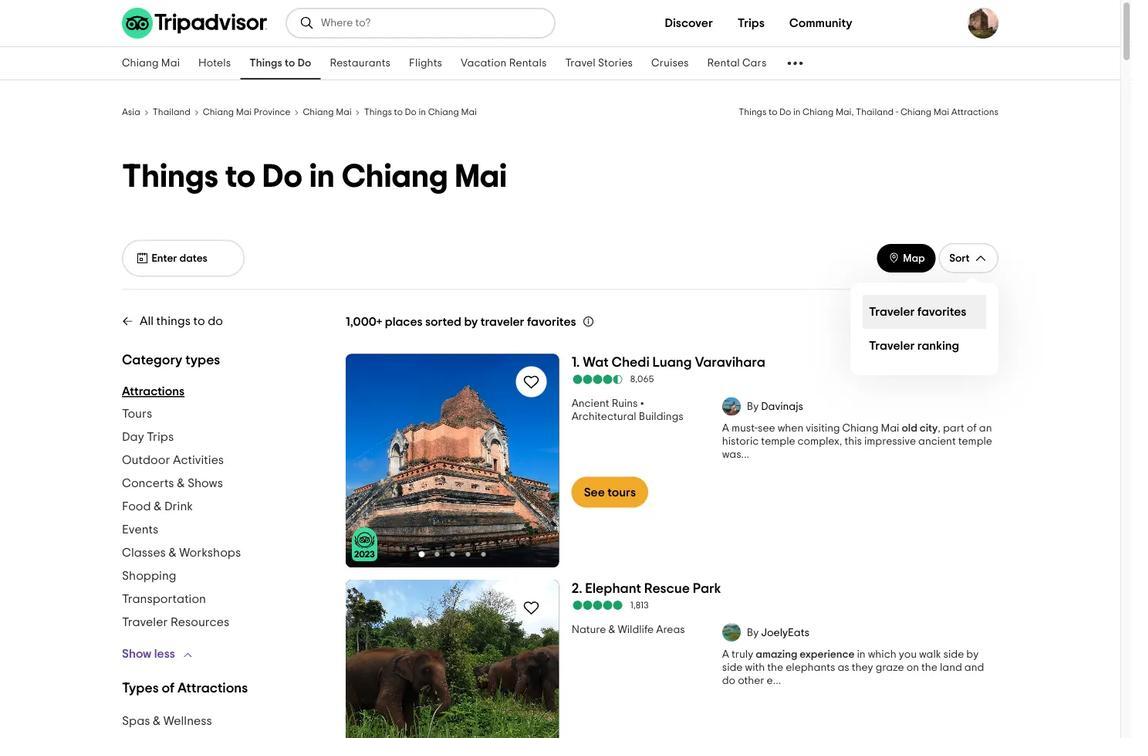 Task type: vqa. For each thing, say whether or not it's contained in the screenshot.
"Cultural" on the right bottom
no



Task type: describe. For each thing, give the bounding box(es) containing it.
5.0 of 5 bubbles image
[[572, 601, 625, 610]]

a must-see when visiting chiang mai old city
[[723, 423, 939, 434]]

ranking
[[918, 340, 960, 352]]

& for wellness
[[153, 715, 161, 727]]

a for park
[[723, 649, 730, 660]]

map
[[904, 253, 926, 264]]

types
[[122, 682, 159, 695]]

enter dates button
[[122, 240, 245, 277]]

classes & workshops link
[[122, 541, 241, 564]]

tours link
[[122, 402, 152, 425]]

nature & wildlife areas
[[572, 625, 686, 635]]

2. elephant rescue park
[[572, 582, 722, 596]]

less
[[154, 648, 175, 660]]

shopping link
[[122, 564, 177, 587]]

2023 link
[[352, 528, 378, 562]]

complex,
[[798, 436, 843, 447]]

cruises
[[652, 58, 689, 69]]

as
[[838, 662, 850, 673]]

traveler favorites
[[870, 306, 967, 318]]

shopping
[[122, 570, 177, 582]]

see tours link
[[572, 477, 649, 508]]

amazing
[[756, 649, 798, 660]]

experience
[[800, 649, 855, 660]]

asia link
[[122, 105, 140, 118]]

1,000+
[[346, 316, 383, 328]]

enter
[[152, 253, 177, 264]]

by for 2. elephant rescue park
[[747, 627, 759, 638]]

-
[[896, 108, 899, 117]]

must-
[[732, 423, 758, 434]]

transportation
[[122, 593, 206, 605]]

travel
[[566, 58, 596, 69]]

show less button
[[122, 646, 200, 661]]

rentals
[[509, 58, 547, 69]]

by davinajs
[[747, 401, 804, 412]]

all things to do
[[140, 315, 223, 327]]

1 temple from the left
[[762, 436, 796, 447]]

ancient
[[572, 399, 610, 409]]

0 horizontal spatial favorites
[[527, 316, 577, 328]]

spas & wellness link
[[122, 709, 212, 733]]

elephant
[[586, 582, 642, 596]]

traveler ranking
[[870, 340, 960, 352]]

outdoor
[[122, 454, 170, 466]]

outdoor activities link
[[122, 448, 224, 471]]

save to a trip image for 1.
[[523, 373, 541, 391]]

things
[[156, 315, 191, 327]]

traveler
[[481, 316, 525, 328]]

sorted
[[426, 316, 462, 328]]

0 vertical spatial by
[[464, 316, 478, 328]]

restaurants
[[330, 58, 391, 69]]

part
[[944, 423, 965, 434]]

all things to do link
[[122, 315, 223, 327]]

vacation rentals link
[[452, 47, 556, 80]]

a truly amazing experience
[[723, 649, 855, 660]]

food & drink
[[122, 500, 193, 512]]

truly
[[732, 649, 754, 660]]

cruises link
[[643, 47, 699, 80]]

to down flights link
[[394, 108, 403, 117]]

things up province
[[250, 58, 283, 69]]

& for shows
[[177, 477, 185, 489]]

drink
[[164, 500, 193, 512]]

rental cars
[[708, 58, 767, 69]]

day
[[122, 431, 144, 443]]

types of attractions
[[122, 682, 248, 695]]

day trips link
[[122, 425, 174, 448]]

see tours
[[584, 486, 636, 499]]

1 vertical spatial side
[[723, 662, 743, 673]]

1 horizontal spatial chiang mai
[[303, 108, 352, 117]]

elephants
[[786, 662, 836, 673]]

1 the from the left
[[768, 662, 784, 673]]

vacation
[[461, 58, 507, 69]]

joelyeats link
[[762, 627, 810, 638]]

to inside things to do link
[[285, 58, 295, 69]]

0 vertical spatial do
[[208, 315, 223, 327]]

2 vertical spatial attractions
[[178, 682, 248, 695]]

2 thailand from the left
[[857, 108, 894, 117]]

1 horizontal spatial chiang mai link
[[303, 105, 352, 118]]

asia
[[122, 108, 140, 117]]

luang
[[653, 356, 692, 370]]

rescue
[[645, 582, 690, 596]]

1.
[[572, 356, 580, 370]]

Search search field
[[321, 16, 542, 30]]

discover
[[665, 17, 713, 29]]

events link
[[122, 518, 159, 541]]

do down the flights
[[405, 108, 417, 117]]

things down cars
[[739, 108, 767, 117]]

trips inside button
[[738, 17, 765, 29]]

places
[[385, 316, 423, 328]]

, part of an historic temple complex, this impressive ancient temple was...
[[723, 423, 993, 460]]

workshops
[[179, 546, 241, 559]]

joelyeats image
[[723, 623, 741, 642]]

do down province
[[263, 161, 303, 193]]

1 thailand from the left
[[153, 108, 191, 117]]

see
[[584, 486, 605, 499]]

other
[[738, 675, 765, 686]]

things down restaurants
[[364, 108, 392, 117]]

& for workshops
[[169, 546, 177, 559]]

discover button
[[653, 8, 726, 39]]

transportation link
[[122, 587, 206, 610]]

traveler for traveler ranking
[[870, 340, 915, 352]]

1 vertical spatial trips
[[147, 431, 174, 443]]

do down search image at the top left
[[298, 58, 312, 69]]

do left mai,
[[780, 108, 792, 117]]



Task type: locate. For each thing, give the bounding box(es) containing it.
on
[[907, 662, 920, 673]]

the
[[768, 662, 784, 673], [922, 662, 938, 673]]

by for 1. wat chedi luang varavihara
[[747, 401, 759, 412]]

0 horizontal spatial chiang mai
[[122, 58, 180, 69]]

0 vertical spatial by
[[747, 401, 759, 412]]

& right spas
[[153, 715, 161, 727]]

search image
[[300, 15, 315, 31]]

0 vertical spatial chiang mai
[[122, 58, 180, 69]]

tripadvisor image
[[122, 8, 267, 39]]

dates
[[180, 253, 208, 264]]

the down walk
[[922, 662, 938, 673]]

with
[[746, 662, 766, 673]]

1 a from the top
[[723, 423, 730, 434]]

you
[[899, 649, 917, 660]]

things down thailand link
[[122, 161, 219, 193]]

graze
[[876, 662, 905, 673]]

when
[[778, 423, 804, 434]]

food & drink link
[[122, 495, 193, 518]]

1 horizontal spatial temple
[[959, 436, 993, 447]]

save to a trip image
[[523, 373, 541, 391], [523, 599, 541, 617]]

0 horizontal spatial chiang mai link
[[113, 47, 189, 80]]

0 horizontal spatial by
[[464, 316, 478, 328]]

they
[[852, 662, 874, 673]]

& right classes
[[169, 546, 177, 559]]

by right joelyeats image
[[747, 627, 759, 638]]

temple down the an
[[959, 436, 993, 447]]

joelyeats
[[762, 627, 810, 638]]

traveler for traveler resources
[[122, 616, 168, 628]]

spas
[[122, 715, 150, 727]]

,
[[939, 423, 941, 434]]

1 by from the top
[[747, 401, 759, 412]]

1 vertical spatial chiang mai link
[[303, 105, 352, 118]]

outdoor activities
[[122, 454, 224, 466]]

chiang mai province link
[[203, 105, 291, 118]]

show
[[122, 648, 152, 660]]

food
[[122, 500, 151, 512]]

0 horizontal spatial thailand
[[153, 108, 191, 117]]

2 temple from the left
[[959, 436, 993, 447]]

list box containing traveler favorites
[[851, 283, 999, 375]]

which
[[869, 649, 897, 660]]

traveler down transportation link
[[122, 616, 168, 628]]

& left 'drink'
[[154, 500, 162, 512]]

0 horizontal spatial the
[[768, 662, 784, 673]]

things to do in chiang mai, thailand - chiang mai attractions
[[739, 108, 999, 117]]

1 vertical spatial of
[[162, 682, 175, 695]]

2 a from the top
[[723, 649, 730, 660]]

temple down the see
[[762, 436, 796, 447]]

types
[[186, 353, 220, 367]]

restaurants link
[[321, 47, 400, 80]]

1 vertical spatial things to do in chiang mai
[[122, 161, 508, 193]]

& right nature
[[609, 625, 616, 635]]

traveler resources
[[122, 616, 230, 628]]

save to a trip image left 5.0 of 5 bubbles image
[[523, 599, 541, 617]]

1 horizontal spatial side
[[944, 649, 965, 660]]

by up and
[[967, 649, 979, 660]]

shows
[[188, 477, 223, 489]]

do up types
[[208, 315, 223, 327]]

1 vertical spatial save to a trip image
[[523, 599, 541, 617]]

to down chiang mai province
[[225, 161, 256, 193]]

1 horizontal spatial trips
[[738, 17, 765, 29]]

trips up cars
[[738, 17, 765, 29]]

0 vertical spatial a
[[723, 423, 730, 434]]

1 vertical spatial by
[[967, 649, 979, 660]]

thailand left -
[[857, 108, 894, 117]]

of right types
[[162, 682, 175, 695]]

1 horizontal spatial the
[[922, 662, 938, 673]]

1 vertical spatial a
[[723, 649, 730, 660]]

&
[[177, 477, 185, 489], [154, 500, 162, 512], [169, 546, 177, 559], [609, 625, 616, 635], [153, 715, 161, 727]]

carousel of images figure
[[346, 354, 560, 568]]

old
[[902, 423, 918, 434]]

in which you walk side by side with the elephants as they graze on the land and do other e...
[[723, 649, 985, 686]]

concerts & shows
[[122, 477, 223, 489]]

a for luang
[[723, 423, 730, 434]]

enter dates
[[152, 253, 208, 264]]

0 vertical spatial side
[[944, 649, 965, 660]]

0 horizontal spatial do
[[208, 315, 223, 327]]

by inside the in which you walk side by side with the elephants as they graze on the land and do other e...
[[967, 649, 979, 660]]

sort button
[[940, 243, 999, 273]]

1 vertical spatial by
[[747, 627, 759, 638]]

davinajs image
[[723, 397, 741, 416]]

hotels
[[199, 58, 231, 69]]

map button
[[878, 244, 937, 273]]

2.
[[572, 582, 583, 596]]

a
[[723, 423, 730, 434], [723, 649, 730, 660]]

tours
[[122, 407, 152, 420]]

park
[[693, 582, 722, 596]]

in inside the in which you walk side by side with the elephants as they graze on the land and do other e...
[[858, 649, 866, 660]]

0 vertical spatial attractions
[[952, 108, 999, 117]]

0 vertical spatial things to do in chiang mai
[[364, 108, 477, 117]]

concerts
[[122, 477, 174, 489]]

None search field
[[287, 9, 555, 37]]

trips
[[738, 17, 765, 29], [147, 431, 174, 443]]

wildlife
[[618, 625, 654, 635]]

chiang mai up the asia link
[[122, 58, 180, 69]]

2 vertical spatial traveler
[[122, 616, 168, 628]]

rental
[[708, 58, 740, 69]]

varavihara
[[695, 356, 766, 370]]

save to a trip image for 2.
[[523, 599, 541, 617]]

2 by from the top
[[747, 627, 759, 638]]

a left must-
[[723, 423, 730, 434]]

side down truly at the right of the page
[[723, 662, 743, 673]]

0 horizontal spatial temple
[[762, 436, 796, 447]]

resources
[[171, 616, 230, 628]]

0 horizontal spatial side
[[723, 662, 743, 673]]

to
[[285, 58, 295, 69], [394, 108, 403, 117], [769, 108, 778, 117], [225, 161, 256, 193], [193, 315, 205, 327]]

to right things
[[193, 315, 205, 327]]

1,000+ places sorted by traveler favorites
[[346, 316, 577, 328]]

1,813
[[631, 601, 649, 610]]

community
[[790, 17, 853, 29]]

& for drink
[[154, 500, 162, 512]]

traveler for traveler favorites
[[870, 306, 915, 318]]

favorites up 1.
[[527, 316, 577, 328]]

traveler up traveler ranking
[[870, 306, 915, 318]]

1 vertical spatial traveler
[[870, 340, 915, 352]]

concerts & shows link
[[122, 471, 223, 495]]

side up land
[[944, 649, 965, 660]]

by right davinajs icon
[[747, 401, 759, 412]]

of inside , part of an historic temple complex, this impressive ancient temple was...
[[968, 423, 978, 434]]

in
[[419, 108, 426, 117], [794, 108, 801, 117], [309, 161, 335, 193], [858, 649, 866, 660]]

2 the from the left
[[922, 662, 938, 673]]

do left other
[[723, 675, 736, 686]]

thailand link
[[153, 105, 191, 118]]

0 horizontal spatial of
[[162, 682, 175, 695]]

chiang mai link up the asia link
[[113, 47, 189, 80]]

0 horizontal spatial trips
[[147, 431, 174, 443]]

1 vertical spatial do
[[723, 675, 736, 686]]

land
[[941, 662, 963, 673]]

to up province
[[285, 58, 295, 69]]

temple
[[762, 436, 796, 447], [959, 436, 993, 447]]

chiang mai province
[[203, 108, 291, 117]]

cars
[[743, 58, 767, 69]]

traveler
[[870, 306, 915, 318], [870, 340, 915, 352], [122, 616, 168, 628]]

save to a trip image left 4.5 of 5 bubbles image on the right of page
[[523, 373, 541, 391]]

by joelyeats
[[747, 627, 810, 638]]

1. wat chedi luang varavihara
[[572, 356, 766, 370]]

list box
[[851, 283, 999, 375]]

do inside the in which you walk side by side with the elephants as they graze on the land and do other e...
[[723, 675, 736, 686]]

0 vertical spatial traveler
[[870, 306, 915, 318]]

2 save to a trip image from the top
[[523, 599, 541, 617]]

category
[[122, 353, 183, 367]]

by right sorted
[[464, 316, 478, 328]]

historic
[[723, 436, 759, 447]]

events
[[122, 523, 159, 536]]

1 horizontal spatial favorites
[[918, 306, 967, 318]]

walk
[[920, 649, 942, 660]]

8,065 link
[[572, 374, 999, 385]]

chiang mai
[[122, 58, 180, 69], [303, 108, 352, 117]]

1 horizontal spatial thailand
[[857, 108, 894, 117]]

a left truly at the right of the page
[[723, 649, 730, 660]]

1 vertical spatial attractions
[[122, 385, 185, 398]]

of left the an
[[968, 423, 978, 434]]

favorites up ranking
[[918, 306, 967, 318]]

4.5 of 5 bubbles image
[[572, 375, 625, 384]]

to down rental cars link
[[769, 108, 778, 117]]

chiang mai link right province
[[303, 105, 352, 118]]

trips button
[[726, 8, 778, 39]]

thailand right asia
[[153, 108, 191, 117]]

0 vertical spatial chiang mai link
[[113, 47, 189, 80]]

travel stories
[[566, 58, 633, 69]]

& up 'drink'
[[177, 477, 185, 489]]

trips up outdoor activities
[[147, 431, 174, 443]]

travel stories link
[[556, 47, 643, 80]]

of
[[968, 423, 978, 434], [162, 682, 175, 695]]

1 horizontal spatial by
[[967, 649, 979, 660]]

traveler resources link
[[122, 610, 230, 634]]

profile picture image
[[968, 8, 999, 39]]

0 vertical spatial of
[[968, 423, 978, 434]]

do
[[208, 315, 223, 327], [723, 675, 736, 686]]

city
[[920, 423, 939, 434]]

the down amazing at the bottom
[[768, 662, 784, 673]]

1 vertical spatial chiang mai
[[303, 108, 352, 117]]

community button
[[778, 8, 865, 39]]

province
[[254, 108, 291, 117]]

0 vertical spatial trips
[[738, 17, 765, 29]]

chiang mai link
[[113, 47, 189, 80], [303, 105, 352, 118]]

0 vertical spatial save to a trip image
[[523, 373, 541, 391]]

areas
[[657, 625, 686, 635]]

chiang mai right province
[[303, 108, 352, 117]]

traveler down traveler favorites
[[870, 340, 915, 352]]

& for wildlife
[[609, 625, 616, 635]]

1 horizontal spatial of
[[968, 423, 978, 434]]

1 horizontal spatial do
[[723, 675, 736, 686]]

1 save to a trip image from the top
[[523, 373, 541, 391]]



